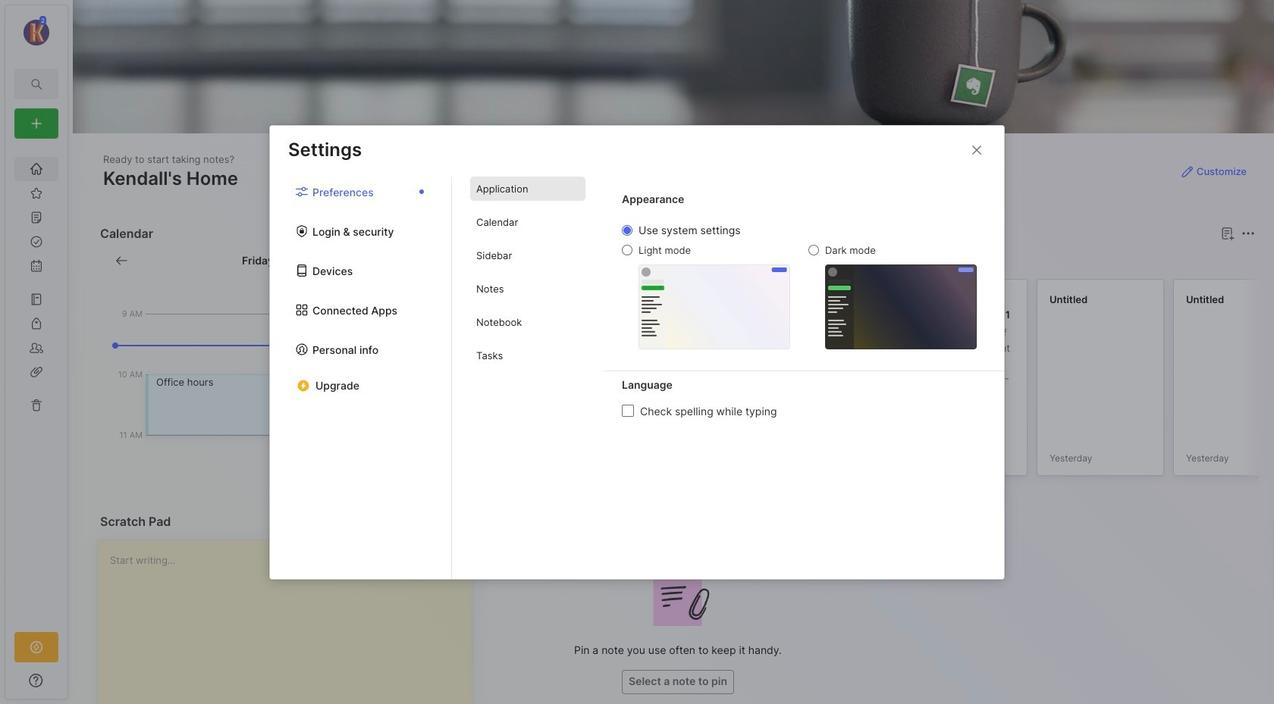 Task type: vqa. For each thing, say whether or not it's contained in the screenshot.
Default task note field
no



Task type: describe. For each thing, give the bounding box(es) containing it.
main element
[[0, 0, 73, 705]]

1 tab list from the left
[[270, 177, 452, 579]]

Start writing… text field
[[110, 541, 471, 705]]

upgrade image
[[27, 639, 46, 657]]



Task type: locate. For each thing, give the bounding box(es) containing it.
home image
[[29, 162, 44, 177]]

tree
[[5, 148, 68, 619]]

edit search image
[[27, 75, 46, 93]]

option group
[[622, 224, 977, 349]]

close image
[[968, 141, 986, 159]]

tab list
[[270, 177, 452, 579], [452, 177, 604, 579]]

tree inside "main" element
[[5, 148, 68, 619]]

tab
[[470, 177, 586, 201], [470, 210, 586, 234], [470, 243, 586, 268], [494, 252, 538, 270], [470, 277, 586, 301], [470, 310, 586, 334], [470, 344, 586, 368]]

row group
[[490, 279, 1274, 485]]

None checkbox
[[622, 405, 634, 417]]

None radio
[[622, 225, 633, 236], [622, 245, 633, 256], [809, 245, 819, 256], [622, 225, 633, 236], [622, 245, 633, 256], [809, 245, 819, 256]]

2 tab list from the left
[[452, 177, 604, 579]]



